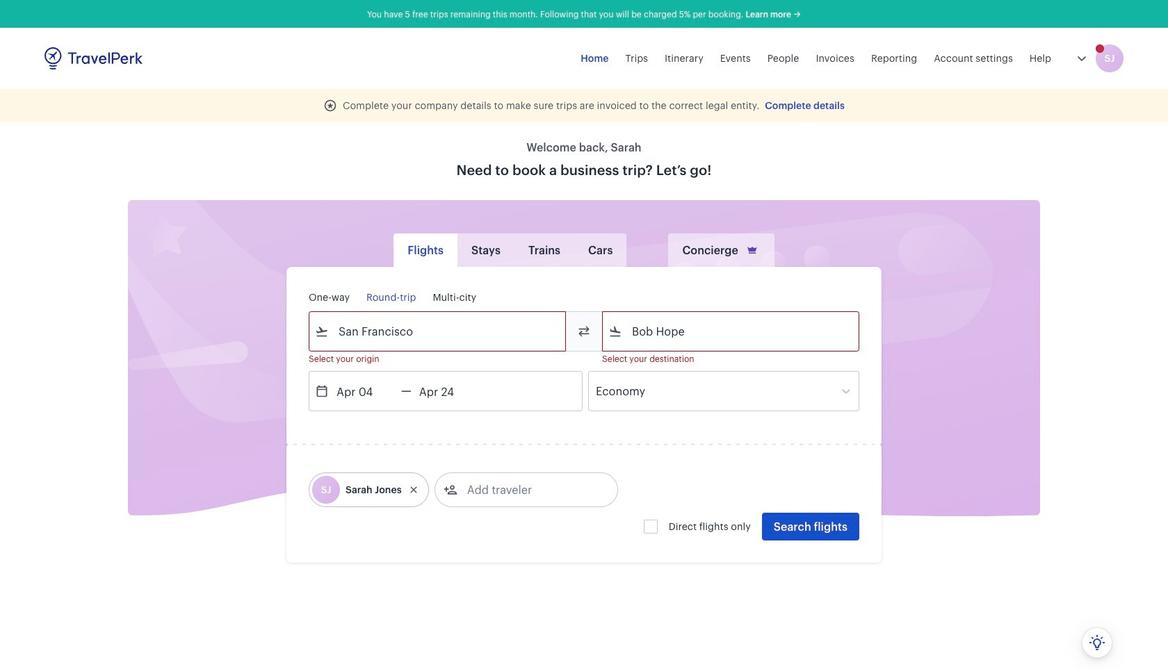 Task type: describe. For each thing, give the bounding box(es) containing it.
From search field
[[329, 321, 547, 343]]



Task type: vqa. For each thing, say whether or not it's contained in the screenshot.
United Airlines icon
no



Task type: locate. For each thing, give the bounding box(es) containing it.
To search field
[[622, 321, 841, 343]]

Add traveler search field
[[457, 479, 602, 501]]

Depart text field
[[329, 372, 401, 411]]

Return text field
[[412, 372, 484, 411]]



